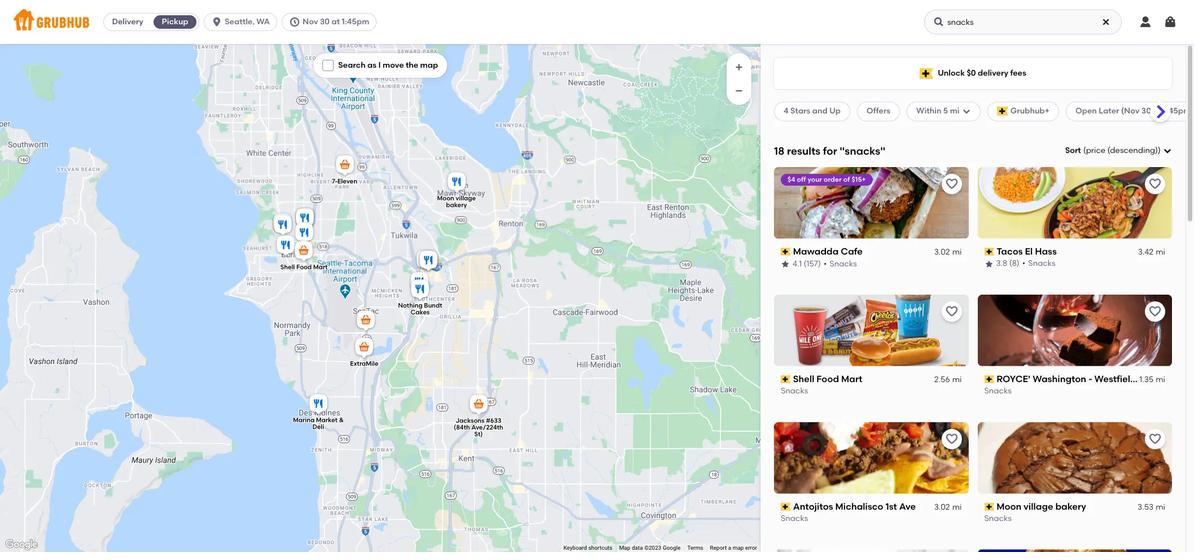 Task type: describe. For each thing, give the bounding box(es) containing it.
-
[[1089, 374, 1093, 384]]

sort
[[1065, 146, 1081, 155]]

1 horizontal spatial moon
[[997, 501, 1022, 512]]

deli
[[312, 423, 324, 431]]

subscription pass image for tacos el hass
[[985, 248, 995, 256]]

snacks for shell
[[781, 386, 808, 396]]

el
[[1025, 246, 1033, 257]]

price
[[1086, 146, 1106, 155]]

svg image inside field
[[1163, 146, 1172, 155]]

tacos el hass
[[997, 246, 1057, 257]]

the
[[406, 60, 418, 70]]

1 vertical spatial village
[[1024, 501, 1053, 512]]

shell food mart logo image
[[774, 295, 969, 366]]

southcenter
[[1139, 374, 1193, 384]]

mi for -
[[1156, 375, 1166, 385]]

keyboard shortcuts button
[[564, 544, 612, 552]]

google
[[663, 545, 681, 551]]

food inside map region
[[296, 263, 312, 271]]

order
[[824, 175, 842, 183]]

within
[[917, 106, 942, 116]]

report a map error
[[710, 545, 757, 551]]

1 vertical spatial moon village bakery
[[997, 501, 1086, 512]]

fees
[[1010, 68, 1027, 78]]

and
[[812, 106, 828, 116]]

3.42
[[1138, 247, 1154, 257]]

subscription pass image for mawadda cafe
[[781, 248, 791, 256]]

keyboard
[[564, 545, 587, 551]]

michalisco
[[835, 501, 884, 512]]

&
[[339, 417, 344, 424]]

subscription pass image for moon village bakery
[[985, 503, 995, 511]]

later
[[1099, 106, 1120, 116]]

of
[[844, 175, 850, 183]]

moon inside map region
[[437, 195, 454, 202]]

tacos el hass logo image
[[978, 167, 1172, 239]]

jacksons
[[455, 417, 484, 424]]

cakes
[[410, 309, 430, 316]]

3.8 (8)
[[996, 259, 1020, 268]]

#633
[[486, 417, 501, 424]]

map data ©2023 google
[[619, 545, 681, 551]]

mi for hass
[[1156, 247, 1166, 257]]

)
[[1158, 146, 1161, 155]]

1 vertical spatial bakery
[[1056, 501, 1086, 512]]

mi for mart
[[952, 375, 962, 385]]

shell food mart image
[[292, 239, 315, 264]]

star icon image for mawadda cafe
[[781, 259, 790, 269]]

3.53 mi
[[1138, 503, 1166, 512]]

1 horizontal spatial svg image
[[962, 107, 971, 116]]

star icon image for tacos el hass
[[985, 259, 994, 269]]

save this restaurant image for royce' washington - westfield southcenter 
[[1149, 305, 1162, 318]]

(
[[1084, 146, 1086, 155]]

1 vertical spatial shell food mart
[[793, 374, 863, 384]]

4 stars and up
[[784, 106, 841, 116]]

mawadda cafe
[[793, 246, 863, 257]]

1 vertical spatial mart
[[841, 374, 863, 384]]

cafe
[[841, 246, 863, 257]]

$4
[[788, 175, 796, 183]]

1 horizontal spatial 30
[[1142, 106, 1151, 116]]

antojitos michalisco 1st ave logo image
[[774, 422, 969, 494]]

mawadda
[[793, 246, 839, 257]]

market
[[316, 417, 337, 424]]

svg image inside nov 30 at 1:45pm button
[[289, 16, 300, 28]]

move
[[383, 60, 404, 70]]

nov 30 at 1:45pm button
[[282, 13, 381, 31]]

1 horizontal spatial shell
[[793, 374, 815, 384]]

2.56 mi
[[934, 375, 962, 385]]

• for mawadda
[[824, 259, 827, 268]]

(157)
[[804, 259, 821, 268]]

washington
[[1033, 374, 1087, 384]]

4.1
[[793, 259, 802, 268]]

extramile
[[350, 360, 378, 368]]

mi right 5
[[950, 106, 960, 116]]

18 results for "snacks"
[[774, 144, 886, 157]]

open
[[1076, 106, 1097, 116]]

4
[[784, 106, 789, 116]]

save this restaurant button for moon village bakery
[[1145, 429, 1166, 449]]

svg image inside seattle, wa button
[[211, 16, 223, 28]]

jacksons #633 (84th ave/224th st) image
[[467, 393, 490, 418]]

moon village bakery logo image
[[978, 422, 1172, 494]]

royce' washington - westfield southcenter 
[[997, 374, 1194, 384]]

moon village bakery inside map region
[[437, 195, 476, 209]]

7-
[[332, 178, 337, 185]]

18
[[774, 144, 785, 157]]

3.02 mi for antojitos michalisco 1st ave
[[934, 503, 962, 512]]

• for tacos
[[1023, 259, 1026, 268]]

pierro bakery image
[[293, 221, 315, 246]]

(8)
[[1010, 259, 1020, 268]]

tacos el hass image
[[271, 213, 294, 238]]

subscription pass image for shell food mart
[[781, 376, 791, 383]]

results
[[787, 144, 821, 157]]

$4 off your order of $15+
[[788, 175, 866, 183]]

(descending)
[[1108, 146, 1158, 155]]

$0
[[967, 68, 976, 78]]

pickup button
[[151, 13, 199, 31]]

save this restaurant image for antojitos michalisco 1st ave
[[945, 432, 959, 446]]

sort ( price (descending) )
[[1065, 146, 1161, 155]]

open later (nov 30 at 1:45pm)
[[1076, 106, 1194, 116]]

your
[[808, 175, 822, 183]]

keyboard shortcuts
[[564, 545, 612, 551]]

unlock $0 delivery fees
[[938, 68, 1027, 78]]

save this restaurant button for royce' washington - westfield southcenter 
[[1145, 301, 1166, 322]]

3.8
[[996, 259, 1008, 268]]

(nov
[[1121, 106, 1140, 116]]

mi for bakery
[[1156, 503, 1166, 512]]

mi left tacos
[[952, 247, 962, 257]]

delivery
[[978, 68, 1009, 78]]

off
[[797, 175, 806, 183]]

hass
[[1035, 246, 1057, 257]]

a
[[728, 545, 731, 551]]

3.53
[[1138, 503, 1154, 512]]

1 horizontal spatial food
[[817, 374, 839, 384]]



Task type: locate. For each thing, give the bounding box(es) containing it.
1 horizontal spatial •
[[1023, 259, 1026, 268]]

mi right 1.35
[[1156, 375, 1166, 385]]

0 horizontal spatial moon village bakery
[[437, 195, 476, 209]]

terms
[[688, 545, 703, 551]]

save this restaurant button for tacos el hass
[[1145, 174, 1166, 194]]

nothing bundt cakes logo image
[[774, 550, 969, 552]]

antojitos michalisco 1st ave
[[793, 501, 916, 512]]

seattle,
[[225, 17, 255, 27]]

1 • from the left
[[824, 259, 827, 268]]

subscription pass image for royce' washington - westfield southcenter 
[[985, 376, 995, 383]]

1 vertical spatial 30
[[1142, 106, 1151, 116]]

dairy queen image
[[271, 212, 293, 237]]

• snacks for cafe
[[824, 259, 857, 268]]

shell food mart inside map region
[[280, 263, 327, 271]]

at left 1:45pm
[[332, 17, 340, 27]]

report a map error link
[[710, 545, 757, 551]]

2 • snacks from the left
[[1023, 259, 1056, 268]]

1 horizontal spatial • snacks
[[1023, 259, 1056, 268]]

None field
[[1065, 145, 1172, 157]]

1 vertical spatial 3.02 mi
[[934, 503, 962, 512]]

0 horizontal spatial grubhub plus flag logo image
[[920, 68, 934, 79]]

at left 1:45pm)
[[1153, 106, 1162, 116]]

grubhub plus flag logo image
[[920, 68, 934, 79], [997, 107, 1008, 116]]

1 horizontal spatial moon village bakery
[[997, 501, 1086, 512]]

0 horizontal spatial village
[[455, 195, 476, 202]]

1 vertical spatial 3.02
[[934, 503, 950, 512]]

svg image
[[289, 16, 300, 28], [962, 107, 971, 116]]

none field containing sort
[[1065, 145, 1172, 157]]

star icon image
[[781, 259, 790, 269], [985, 259, 994, 269]]

1 horizontal spatial bakery
[[1056, 501, 1086, 512]]

map right a
[[733, 545, 744, 551]]

mi right 'ave'
[[952, 503, 962, 512]]

subscription pass image left tacos
[[985, 248, 995, 256]]

delivery
[[112, 17, 143, 27]]

mi right 2.56
[[952, 375, 962, 385]]

1 3.02 from the top
[[934, 247, 950, 257]]

ave/224th
[[471, 424, 503, 431]]

eleven
[[337, 178, 357, 185]]

for
[[823, 144, 837, 157]]

shell food mart
[[280, 263, 327, 271], [793, 374, 863, 384]]

ronnie's market image
[[274, 234, 297, 259]]

up
[[830, 106, 841, 116]]

0 horizontal spatial food
[[296, 263, 312, 271]]

save this restaurant image
[[945, 177, 959, 191], [1149, 177, 1162, 191], [1149, 305, 1162, 318], [945, 432, 959, 446], [1149, 432, 1162, 446]]

at inside button
[[332, 17, 340, 27]]

delivery button
[[104, 13, 151, 31]]

2 3.02 mi from the top
[[934, 503, 962, 512]]

marina market & deli image
[[307, 392, 330, 417]]

0 horizontal spatial svg image
[[289, 16, 300, 28]]

shell
[[280, 263, 295, 271], [793, 374, 815, 384]]

0 horizontal spatial bakery
[[446, 201, 467, 209]]

star icon image left 4.1
[[781, 259, 790, 269]]

2 • from the left
[[1023, 259, 1026, 268]]

save this restaurant button for antojitos michalisco 1st ave
[[942, 429, 962, 449]]

grubhub+
[[1011, 106, 1050, 116]]

plus icon image
[[734, 62, 745, 73]]

nov
[[303, 17, 318, 27]]

unlock
[[938, 68, 965, 78]]

0 vertical spatial at
[[332, 17, 340, 27]]

1 horizontal spatial star icon image
[[985, 259, 994, 269]]

0 vertical spatial svg image
[[289, 16, 300, 28]]

0 vertical spatial shell food mart
[[280, 263, 327, 271]]

moon village bakery image
[[445, 171, 468, 195]]

nothing
[[398, 302, 422, 309]]

• snacks down hass
[[1023, 259, 1056, 268]]

pickup
[[162, 17, 188, 27]]

0 vertical spatial moon
[[437, 195, 454, 202]]

3.42 mi
[[1138, 247, 1166, 257]]

extramile image
[[353, 336, 375, 361]]

svg image left nov at the left of the page
[[289, 16, 300, 28]]

village inside map region
[[455, 195, 476, 202]]

map
[[420, 60, 438, 70], [733, 545, 744, 551]]

search
[[338, 60, 366, 70]]

0 vertical spatial bakery
[[446, 201, 467, 209]]

1 horizontal spatial map
[[733, 545, 744, 551]]

1 vertical spatial svg image
[[962, 107, 971, 116]]

westfield
[[1095, 374, 1137, 384]]

mawadda cafe logo image
[[774, 167, 969, 239]]

0 vertical spatial 3.02
[[934, 247, 950, 257]]

within 5 mi
[[917, 106, 960, 116]]

1 vertical spatial map
[[733, 545, 744, 551]]

save this restaurant button for shell food mart
[[942, 301, 962, 322]]

0 vertical spatial village
[[455, 195, 476, 202]]

bakery inside map region
[[446, 201, 467, 209]]

subscription pass image for antojitos michalisco 1st ave
[[781, 503, 791, 511]]

30 inside button
[[320, 17, 330, 27]]

0 horizontal spatial 30
[[320, 17, 330, 27]]

0 horizontal spatial star icon image
[[781, 259, 790, 269]]

mart down pierro bakery icon at the top
[[313, 263, 327, 271]]

grubhub plus flag logo image for grubhub+
[[997, 107, 1008, 116]]

3.02 for antojitos michalisco 1st ave
[[934, 503, 950, 512]]

seattle, wa
[[225, 17, 270, 27]]

1 3.02 mi from the top
[[934, 247, 962, 257]]

1 star icon image from the left
[[781, 259, 790, 269]]

marina market & deli
[[293, 417, 344, 431]]

i
[[378, 60, 381, 70]]

1 vertical spatial at
[[1153, 106, 1162, 116]]

Search for food, convenience, alcohol... search field
[[924, 10, 1122, 34]]

royce'
[[997, 374, 1031, 384]]

1 horizontal spatial grubhub plus flag logo image
[[997, 107, 1008, 116]]

terms link
[[688, 545, 703, 551]]

mi right 3.53
[[1156, 503, 1166, 512]]

mart down shell food mart logo
[[841, 374, 863, 384]]

5
[[944, 106, 948, 116]]

3.02 for mawadda cafe
[[934, 247, 950, 257]]

minus icon image
[[734, 85, 745, 97]]

offers
[[867, 106, 891, 116]]

30 right nov at the left of the page
[[320, 17, 330, 27]]

1 horizontal spatial village
[[1024, 501, 1053, 512]]

0 horizontal spatial •
[[824, 259, 827, 268]]

0 vertical spatial 30
[[320, 17, 330, 27]]

7 eleven image
[[333, 154, 356, 178]]

©2023
[[644, 545, 662, 551]]

subscription pass image
[[781, 376, 791, 383], [781, 503, 791, 511], [985, 503, 995, 511]]

bakery up the auntie anne's logo
[[1056, 501, 1086, 512]]

1.35 mi
[[1140, 375, 1166, 385]]

snacks
[[830, 259, 857, 268], [1029, 259, 1056, 268], [781, 386, 808, 396], [985, 386, 1012, 396], [781, 514, 808, 524], [985, 514, 1012, 524]]

1.35
[[1140, 375, 1154, 385]]

as
[[367, 60, 377, 70]]

grubhub plus flag logo image for unlock $0 delivery fees
[[920, 68, 934, 79]]

0 vertical spatial 3.02 mi
[[934, 247, 962, 257]]

mi
[[950, 106, 960, 116], [952, 247, 962, 257], [1156, 247, 1166, 257], [952, 375, 962, 385], [1156, 375, 1166, 385], [952, 503, 962, 512], [1156, 503, 1166, 512]]

sea tac marathon image
[[354, 309, 377, 334]]

0 vertical spatial food
[[296, 263, 312, 271]]

4.1 (157)
[[793, 259, 821, 268]]

$15+
[[852, 175, 866, 183]]

1 vertical spatial moon
[[997, 501, 1022, 512]]

snacks for moon
[[985, 514, 1012, 524]]

st)
[[474, 431, 483, 438]]

auntie anne's image
[[417, 249, 440, 274]]

star icon image left the 3.8 at the top
[[985, 259, 994, 269]]

subscription pass image left royce' at the bottom of page
[[985, 376, 995, 383]]

grubhub plus flag logo image left grubhub+
[[997, 107, 1008, 116]]

report
[[710, 545, 727, 551]]

30 right (nov
[[1142, 106, 1151, 116]]

wa
[[256, 17, 270, 27]]

"snacks"
[[840, 144, 886, 157]]

mi for 1st
[[952, 503, 962, 512]]

snacks for antojitos
[[781, 514, 808, 524]]

1 horizontal spatial at
[[1153, 106, 1162, 116]]

marina
[[293, 417, 314, 424]]

0 vertical spatial mart
[[313, 263, 327, 271]]

0 horizontal spatial • snacks
[[824, 259, 857, 268]]

1 vertical spatial shell
[[793, 374, 815, 384]]

mart inside map region
[[313, 263, 327, 271]]

map right the
[[420, 60, 438, 70]]

• snacks
[[824, 259, 857, 268], [1023, 259, 1056, 268]]

3.02 mi for mawadda cafe
[[934, 247, 962, 257]]

search as i move the map
[[338, 60, 438, 70]]

save this restaurant image for moon village bakery
[[1149, 432, 1162, 446]]

0 horizontal spatial shell food mart
[[280, 263, 327, 271]]

• snacks for el
[[1023, 259, 1056, 268]]

3.02
[[934, 247, 950, 257], [934, 503, 950, 512]]

7-eleven
[[332, 178, 357, 185]]

bakery down moon village bakery icon
[[446, 201, 467, 209]]

svg image right 5
[[962, 107, 971, 116]]

grubhub plus flag logo image left unlock
[[920, 68, 934, 79]]

stars
[[791, 106, 811, 116]]

jamba image
[[414, 248, 437, 273]]

2 star icon image from the left
[[985, 259, 994, 269]]

(84th
[[454, 424, 470, 431]]

happy lemon image
[[408, 270, 431, 295]]

save this restaurant image for tacos el hass
[[1149, 177, 1162, 191]]

save this restaurant image
[[945, 305, 959, 318]]

nov 30 at 1:45pm
[[303, 17, 369, 27]]

royce' washington - westfield southcenter mall logo image
[[978, 295, 1172, 366]]

bundt
[[424, 302, 442, 309]]

1 vertical spatial food
[[817, 374, 839, 384]]

seattle, wa button
[[204, 13, 282, 31]]

data
[[632, 545, 643, 551]]

subscription pass image
[[781, 248, 791, 256], [985, 248, 995, 256], [985, 376, 995, 383]]

google image
[[3, 538, 40, 552]]

antojitos michalisco 1st ave image
[[293, 207, 316, 232]]

subscription pass image left mawadda
[[781, 248, 791, 256]]

0 horizontal spatial moon
[[437, 195, 454, 202]]

save this restaurant button
[[942, 174, 962, 194], [1145, 174, 1166, 194], [942, 301, 962, 322], [1145, 301, 1166, 322], [942, 429, 962, 449], [1145, 429, 1166, 449]]

0 horizontal spatial mart
[[313, 263, 327, 271]]

• down mawadda cafe
[[824, 259, 827, 268]]

2 3.02 from the top
[[934, 503, 950, 512]]

0 vertical spatial grubhub plus flag logo image
[[920, 68, 934, 79]]

map
[[619, 545, 630, 551]]

map region
[[0, 0, 865, 552]]

snacks for royce'
[[985, 386, 1012, 396]]

0 vertical spatial shell
[[280, 263, 295, 271]]

shell inside map region
[[280, 263, 295, 271]]

3.02 mi
[[934, 247, 962, 257], [934, 503, 962, 512]]

food
[[296, 263, 312, 271], [817, 374, 839, 384]]

nothing bundt cakes
[[398, 302, 442, 316]]

svg image
[[1139, 15, 1153, 29], [1164, 15, 1177, 29], [211, 16, 223, 28], [933, 16, 945, 28], [1102, 18, 1111, 27], [1163, 146, 1172, 155]]

0 horizontal spatial shell
[[280, 263, 295, 271]]

mi right 3.42
[[1156, 247, 1166, 257]]

auntie anne's logo image
[[978, 550, 1172, 552]]

1 horizontal spatial shell food mart
[[793, 374, 863, 384]]

royce' washington - westfield southcenter mall image
[[417, 249, 440, 274]]

nothing bundt cakes image
[[409, 278, 431, 303]]

0 horizontal spatial at
[[332, 17, 340, 27]]

ave
[[899, 501, 916, 512]]

• snacks down cafe at the right of the page
[[824, 259, 857, 268]]

tacos
[[997, 246, 1023, 257]]

• right (8)
[[1023, 259, 1026, 268]]

1 vertical spatial grubhub plus flag logo image
[[997, 107, 1008, 116]]

30
[[320, 17, 330, 27], [1142, 106, 1151, 116]]

1:45pm
[[342, 17, 369, 27]]

at
[[332, 17, 340, 27], [1153, 106, 1162, 116]]

error
[[745, 545, 757, 551]]

main navigation navigation
[[0, 0, 1194, 44]]

mawadda cafe image
[[293, 207, 316, 232]]

moon
[[437, 195, 454, 202], [997, 501, 1022, 512]]

0 horizontal spatial map
[[420, 60, 438, 70]]

1 • snacks from the left
[[824, 259, 857, 268]]

1 horizontal spatial mart
[[841, 374, 863, 384]]

0 vertical spatial map
[[420, 60, 438, 70]]

0 vertical spatial moon village bakery
[[437, 195, 476, 209]]



Task type: vqa. For each thing, say whether or not it's contained in the screenshot.
Keyboard shortcuts button
yes



